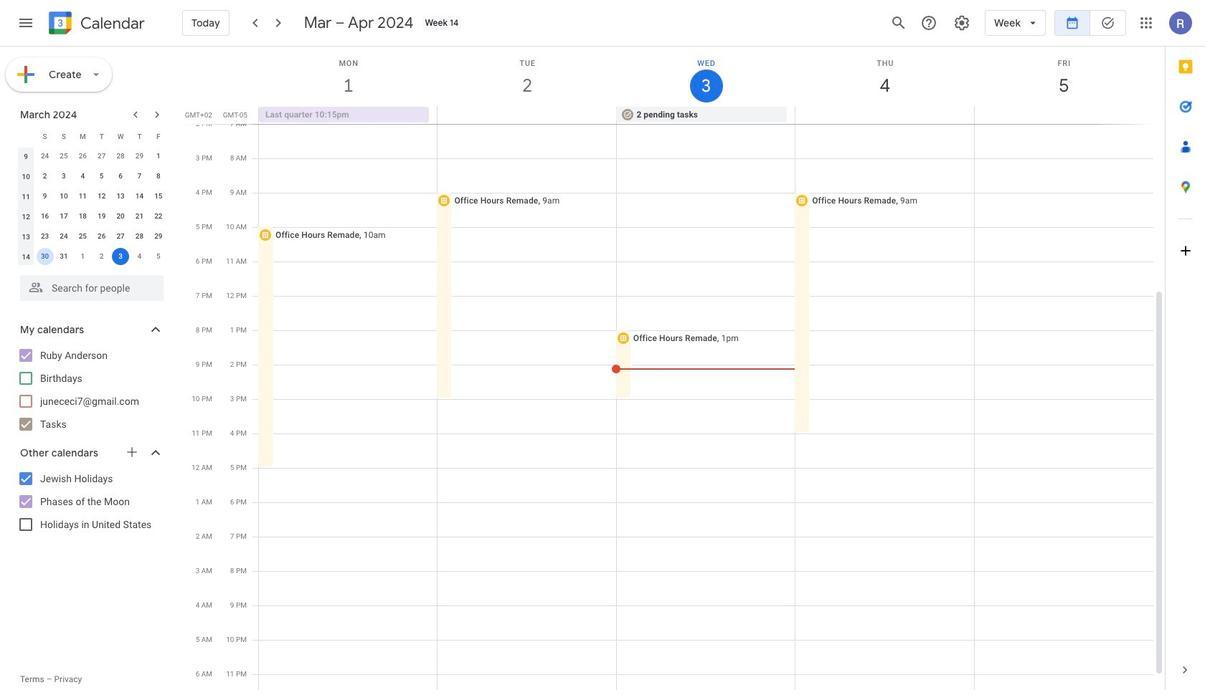 Task type: describe. For each thing, give the bounding box(es) containing it.
22 element
[[150, 208, 167, 225]]

25 element
[[74, 228, 91, 245]]

3 element
[[55, 168, 72, 185]]

4 element
[[74, 168, 91, 185]]

february 24 element
[[36, 148, 53, 165]]

march 2024 grid
[[14, 126, 168, 267]]

2 element
[[36, 168, 53, 185]]

20 element
[[112, 208, 129, 225]]

30 element
[[36, 248, 53, 265]]

28 element
[[131, 228, 148, 245]]

18 element
[[74, 208, 91, 225]]

7 element
[[131, 168, 148, 185]]

15 element
[[150, 188, 167, 205]]

6 element
[[112, 168, 129, 185]]

april 1 element
[[74, 248, 91, 265]]

april 5 element
[[150, 248, 167, 265]]

add other calendars image
[[125, 445, 139, 460]]

19 element
[[93, 208, 110, 225]]

april 3, today element
[[112, 248, 129, 265]]

settings menu image
[[953, 14, 971, 32]]

5 element
[[93, 168, 110, 185]]

14 element
[[131, 188, 148, 205]]

9 element
[[36, 188, 53, 205]]



Task type: locate. For each thing, give the bounding box(es) containing it.
27 element
[[112, 228, 129, 245]]

None search field
[[0, 270, 178, 301]]

1 element
[[150, 148, 167, 165]]

16 element
[[36, 208, 53, 225]]

23 element
[[36, 228, 53, 245]]

11 element
[[74, 188, 91, 205]]

my calendars list
[[3, 344, 178, 436]]

row group inside march 2024 grid
[[16, 146, 168, 267]]

row
[[252, 107, 1165, 124], [16, 126, 168, 146], [16, 146, 168, 166], [16, 166, 168, 186], [16, 186, 168, 207], [16, 207, 168, 227], [16, 227, 168, 247], [16, 247, 168, 267]]

february 28 element
[[112, 148, 129, 165]]

february 29 element
[[131, 148, 148, 165]]

26 element
[[93, 228, 110, 245]]

heading
[[77, 15, 145, 32]]

24 element
[[55, 228, 72, 245]]

april 4 element
[[131, 248, 148, 265]]

8 element
[[150, 168, 167, 185]]

grid
[[184, 47, 1165, 691]]

april 2 element
[[93, 248, 110, 265]]

Search for people text field
[[29, 275, 155, 301]]

calendar element
[[46, 9, 145, 40]]

21 element
[[131, 208, 148, 225]]

february 25 element
[[55, 148, 72, 165]]

cell
[[438, 107, 616, 124], [795, 107, 974, 124], [974, 107, 1153, 124], [35, 247, 54, 267], [111, 247, 130, 267]]

heading inside calendar element
[[77, 15, 145, 32]]

column header inside march 2024 grid
[[16, 126, 35, 146]]

tab list
[[1166, 47, 1205, 651]]

17 element
[[55, 208, 72, 225]]

main drawer image
[[17, 14, 34, 32]]

29 element
[[150, 228, 167, 245]]

column header
[[16, 126, 35, 146]]

february 27 element
[[93, 148, 110, 165]]

other calendars list
[[3, 468, 178, 537]]

13 element
[[112, 188, 129, 205]]

10 element
[[55, 188, 72, 205]]

12 element
[[93, 188, 110, 205]]

row group
[[16, 146, 168, 267]]

february 26 element
[[74, 148, 91, 165]]

31 element
[[55, 248, 72, 265]]



Task type: vqa. For each thing, say whether or not it's contained in the screenshot.
row
yes



